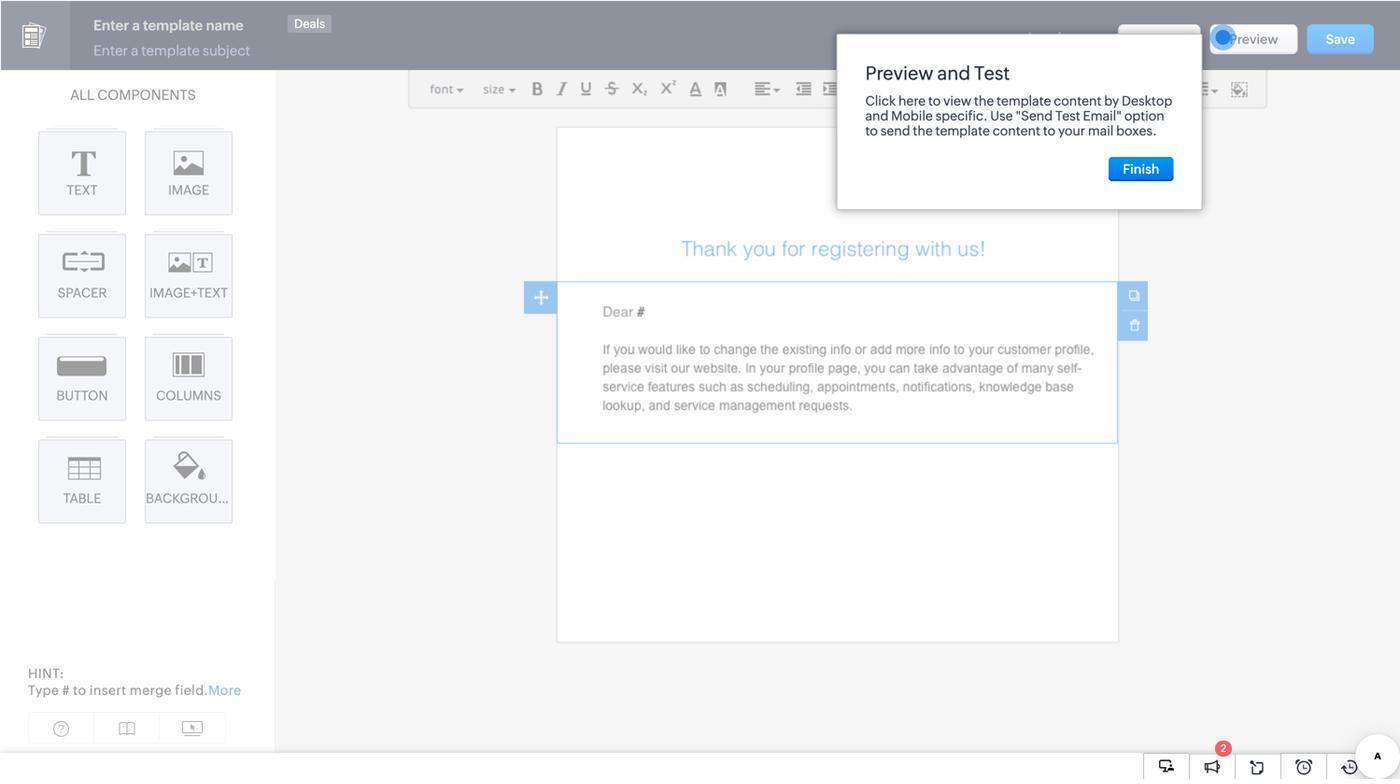 Task type: describe. For each thing, give the bounding box(es) containing it.
columns link
[[145, 337, 233, 421]]

background
[[146, 491, 237, 506]]

image link
[[145, 131, 233, 215]]

0 horizontal spatial template
[[936, 123, 990, 138]]

table
[[63, 491, 101, 506]]

text link
[[38, 131, 126, 215]]

preview and test click here to view the template content by desktop and mobile specific. use "send test email" option to send the template content to your mail boxes.
[[865, 63, 1173, 138]]

send
[[881, 123, 910, 138]]

"send
[[1016, 108, 1053, 123]]

button link
[[38, 337, 126, 421]]

0 horizontal spatial the
[[913, 123, 933, 138]]

desktop
[[1122, 93, 1173, 108]]

mobile
[[891, 108, 933, 123]]

image+text link
[[145, 234, 233, 318]]

image
[[168, 183, 209, 198]]

1 horizontal spatial to
[[928, 93, 941, 108]]

mail
[[1088, 123, 1114, 138]]

finish
[[1123, 162, 1160, 177]]

0 vertical spatial test
[[974, 63, 1010, 84]]

save
[[1326, 26, 1356, 41]]

spacer
[[58, 285, 107, 300]]

your
[[1058, 123, 1085, 138]]

all components
[[70, 87, 196, 103]]

table link
[[38, 440, 126, 524]]

image+text
[[149, 285, 228, 300]]

0 horizontal spatial and
[[865, 108, 889, 123]]

email"
[[1083, 108, 1122, 123]]

all
[[70, 87, 94, 103]]

background link
[[145, 440, 237, 524]]

components
[[97, 87, 196, 103]]

0 horizontal spatial to
[[865, 123, 878, 138]]

0 vertical spatial template
[[997, 93, 1051, 108]]



Task type: vqa. For each thing, say whether or not it's contained in the screenshot.
Image
yes



Task type: locate. For each thing, give the bounding box(es) containing it.
option
[[1125, 108, 1165, 123]]

spacer link
[[38, 234, 126, 318]]

view
[[944, 93, 972, 108]]

template right specific.
[[997, 93, 1051, 108]]

1 vertical spatial the
[[913, 123, 933, 138]]

0 vertical spatial the
[[974, 93, 994, 108]]

template
[[997, 93, 1051, 108], [936, 123, 990, 138]]

Enter a template name text field
[[88, 14, 289, 33], [89, 15, 290, 37]]

1 horizontal spatial test
[[1056, 108, 1081, 123]]

button
[[56, 388, 108, 403]]

template down view
[[936, 123, 990, 138]]

use
[[990, 108, 1013, 123]]

finish link
[[1109, 157, 1174, 181]]

attachments up preview and test click here to view the template content by desktop and mobile specific. use "send test email" option to send the template content to your mail boxes.
[[1026, 30, 1104, 45]]

columns
[[156, 388, 221, 403]]

to left 'send'
[[865, 123, 878, 138]]

2 horizontal spatial to
[[1043, 123, 1056, 138]]

1 vertical spatial template
[[936, 123, 990, 138]]

1 horizontal spatial and
[[937, 63, 971, 84]]

0 vertical spatial content
[[1054, 93, 1102, 108]]

0 vertical spatial and
[[937, 63, 971, 84]]

and left mobile on the right
[[865, 108, 889, 123]]

specific.
[[936, 108, 988, 123]]

here
[[899, 93, 926, 108]]

0 horizontal spatial content
[[993, 123, 1041, 138]]

1 horizontal spatial content
[[1054, 93, 1102, 108]]

text
[[67, 183, 98, 198]]

to left 'your'
[[1043, 123, 1056, 138]]

1 horizontal spatial the
[[974, 93, 994, 108]]

content
[[1054, 93, 1102, 108], [993, 123, 1041, 138]]

the right 'send'
[[913, 123, 933, 138]]

content left 'your'
[[993, 123, 1041, 138]]

attachments
[[1029, 23, 1108, 38], [1026, 30, 1104, 45]]

Enter a template subject text field
[[89, 43, 276, 61]]

2
[[1221, 743, 1227, 754]]

deals
[[293, 16, 324, 30], [294, 17, 325, 31]]

and up view
[[937, 63, 971, 84]]

1 vertical spatial content
[[993, 123, 1041, 138]]

1 vertical spatial test
[[1056, 108, 1081, 123]]

by
[[1104, 93, 1119, 108]]

attachments up by
[[1029, 23, 1108, 38]]

the
[[974, 93, 994, 108], [913, 123, 933, 138]]

None button
[[1122, 19, 1205, 49], [1212, 19, 1300, 49], [1118, 24, 1201, 54], [1210, 24, 1298, 54], [1308, 24, 1374, 54], [1122, 19, 1205, 49], [1212, 19, 1300, 49], [1118, 24, 1201, 54], [1210, 24, 1298, 54], [1308, 24, 1374, 54]]

click
[[865, 93, 896, 108]]

and
[[937, 63, 971, 84], [865, 108, 889, 123]]

preview
[[865, 63, 934, 84]]

to
[[928, 93, 941, 108], [865, 123, 878, 138], [1043, 123, 1056, 138]]

boxes.
[[1116, 123, 1157, 138]]

to right here
[[928, 93, 941, 108]]

content up 'your'
[[1054, 93, 1102, 108]]

test
[[974, 63, 1010, 84], [1056, 108, 1081, 123]]

0 horizontal spatial test
[[974, 63, 1010, 84]]

test up use
[[974, 63, 1010, 84]]

the right view
[[974, 93, 994, 108]]

1 horizontal spatial template
[[997, 93, 1051, 108]]

test right "send
[[1056, 108, 1081, 123]]

1 vertical spatial and
[[865, 108, 889, 123]]



